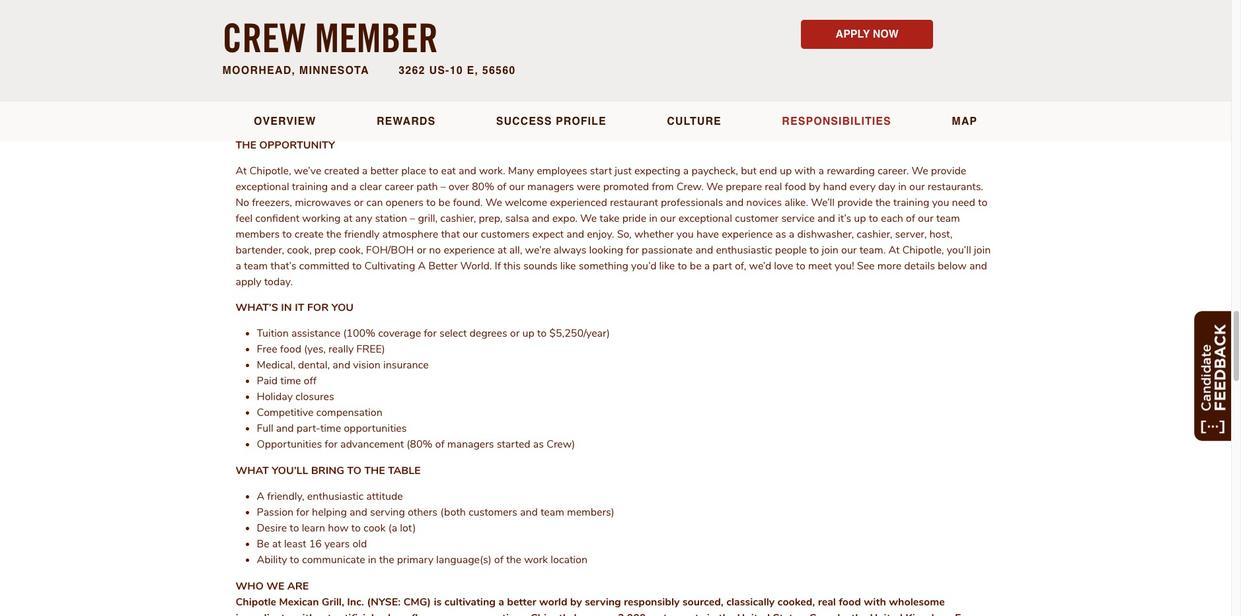 Task type: describe. For each thing, give the bounding box(es) containing it.
team.
[[859, 243, 886, 258]]

fast up the food,
[[297, 81, 314, 95]]

be
[[257, 537, 269, 552]]

0 horizontal spatial training
[[292, 180, 328, 194]]

to down passionate
[[678, 259, 687, 274]]

paycheck,
[[691, 164, 738, 179]]

food inside tuition assistance (100% coverage for select degrees or up to $5,250/year) free food (yes, really free) medical, dental, and vision insurance paid time off holiday closures competitive compensation full and part-time opportunities opportunities for advancement (80% of managers started as crew)
[[280, 342, 301, 357]]

2 vertical spatial chipotle
[[530, 611, 571, 617]]

and up hope
[[792, 81, 810, 95]]

food inside who we are chipotle mexican grill, inc. (nyse: cmg) is cultivating a better world by serving responsibly sourced, classically cooked, real food with wholesome ingredients without artificial colors, flavors or preservatives. chipotle has over 3,000 restaurants in the united states, canada, the united kingdom, franc
[[839, 596, 861, 610]]

path
[[417, 180, 438, 194]]

host,
[[929, 227, 952, 242]]

candidate feedback image
[[1191, 308, 1231, 444]]

of,
[[735, 259, 746, 274]]

shift
[[602, 97, 623, 111]]

to down directly
[[478, 113, 487, 127]]

to down friendly
[[352, 259, 362, 274]]

vision
[[353, 358, 381, 373]]

world. if
[[460, 259, 501, 274]]

by inside who we are chipotle mexican grill, inc. (nyse: cmg) is cultivating a better world by serving responsibly sourced, classically cooked, real food with wholesome ingredients without artificial colors, flavors or preservatives. chipotle has over 3,000 restaurants in the united states, canada, the united kingdom, franc
[[570, 596, 582, 610]]

serving inside a friendly, enthusiastic attitude passion for helping and serving others (both customers and team members) desire to learn how to cook (a lot) be at least 16 years old ability to communicate in the primary language(s) of the work location
[[370, 506, 405, 520]]

cultivating a better world
[[236, 55, 401, 70]]

free)
[[356, 342, 385, 357]]

compensation
[[316, 406, 382, 420]]

food served fast doesn't have to be a typical fast food experience. chipotle has always done things differently, both in and out of our restaurants. we're changing the face of fast food, starting conversations, and directly supporting efforts to shift the future of farming and food. we hope you'll join us as we continue to learn, evolve, and shape what comes next on our mission to make better food accessible to everyone.
[[236, 81, 994, 127]]

this
[[504, 259, 521, 274]]

mission
[[439, 113, 475, 127]]

artificial
[[334, 611, 374, 617]]

and down you'll at the top right of page
[[969, 259, 987, 274]]

description
[[236, 15, 288, 27]]

part
[[713, 259, 732, 274]]

to up accessible
[[590, 97, 600, 111]]

2 cook, from the left
[[339, 243, 363, 258]]

bartender,
[[236, 243, 284, 258]]

world
[[539, 596, 567, 610]]

alike.
[[785, 196, 808, 210]]

our up server,
[[918, 212, 933, 226]]

starting
[[335, 97, 371, 111]]

real inside who we are chipotle mexican grill, inc. (nyse: cmg) is cultivating a better world by serving responsibly sourced, classically cooked, real food with wholesome ingredients without artificial colors, flavors or preservatives. chipotle has over 3,000 restaurants in the united states, canada, the united kingdom, franc
[[818, 596, 836, 610]]

what's in it for you
[[236, 301, 354, 315]]

and up expect
[[532, 212, 550, 226]]

and up cook
[[350, 506, 367, 520]]

or left no
[[417, 243, 426, 258]]

a left the part
[[704, 259, 710, 274]]

and up dishwasher,
[[817, 212, 835, 226]]

2 horizontal spatial up
[[854, 212, 866, 226]]

and down created
[[331, 180, 348, 194]]

paid
[[257, 374, 278, 389]]

degrees
[[470, 327, 507, 341]]

of right out
[[831, 81, 840, 95]]

for left select
[[424, 327, 437, 341]]

1 horizontal spatial training
[[893, 196, 929, 210]]

service
[[781, 212, 815, 226]]

work.
[[479, 164, 505, 179]]

rewards link
[[350, 102, 462, 141]]

hand
[[823, 180, 847, 194]]

old
[[352, 537, 367, 552]]

has inside food served fast doesn't have to be a typical fast food experience. chipotle has always done things differently, both in and out of our restaurants. we're changing the face of fast food, starting conversations, and directly supporting efforts to shift the future of farming and food. we hope you'll join us as we continue to learn, evolve, and shape what comes next on our mission to make better food accessible to everyone.
[[591, 81, 607, 95]]

and down expo.
[[566, 227, 584, 242]]

to inside tuition assistance (100% coverage for select degrees or up to $5,250/year) free food (yes, really free) medical, dental, and vision insurance paid time off holiday closures competitive compensation full and part-time opportunities opportunities for advancement (80% of managers started as crew)
[[537, 327, 547, 341]]

or left the can
[[354, 196, 364, 210]]

restaurant
[[610, 196, 658, 210]]

be inside food served fast doesn't have to be a typical fast food experience. chipotle has always done things differently, both in and out of our restaurants. we're changing the face of fast food, starting conversations, and directly supporting efforts to shift the future of farming and food. we hope you'll join us as we continue to learn, evolve, and shape what comes next on our mission to make better food accessible to everyone.
[[392, 81, 403, 95]]

to right love on the right of page
[[796, 259, 805, 274]]

of down "work."
[[497, 180, 506, 194]]

and down prepare
[[726, 196, 744, 210]]

1 cook, from the left
[[287, 243, 312, 258]]

the down sourced, at right bottom
[[719, 611, 734, 617]]

0 vertical spatial experience
[[722, 227, 773, 242]]

now
[[236, 29, 263, 44]]

prep,
[[479, 212, 503, 226]]

you'll
[[947, 243, 971, 258]]

passionate
[[642, 243, 693, 258]]

we right career.
[[912, 164, 928, 179]]

a up apply
[[236, 259, 241, 274]]

new
[[428, 29, 454, 44]]

managers inside tuition assistance (100% coverage for select degrees or up to $5,250/year) free food (yes, really free) medical, dental, and vision insurance paid time off holiday closures competitive compensation full and part-time opportunities opportunities for advancement (80% of managers started as crew)
[[447, 438, 494, 452]]

colors,
[[377, 611, 408, 617]]

0 vertical spatial a
[[306, 55, 314, 70]]

in inside who we are chipotle mexican grill, inc. (nyse: cmg) is cultivating a better world by serving responsibly sourced, classically cooked, real food with wholesome ingredients without artificial colors, flavors or preservatives. chipotle has over 3,000 restaurants in the united states, canada, the united kingdom, franc
[[707, 611, 716, 617]]

1 vertical spatial be
[[438, 196, 450, 210]]

world
[[360, 55, 401, 70]]

1 horizontal spatial time
[[320, 422, 341, 436]]

better
[[317, 55, 357, 70]]

years
[[324, 537, 350, 552]]

a up clear
[[362, 164, 368, 179]]

career.
[[878, 164, 909, 179]]

the left work
[[506, 553, 521, 568]]

food
[[236, 81, 259, 95]]

1 vertical spatial chipotle
[[236, 596, 276, 610]]

to up grill,
[[426, 196, 436, 210]]

a inside food served fast doesn't have to be a typical fast food experience. chipotle has always done things differently, both in and out of our restaurants. we're changing the face of fast food, starting conversations, and directly supporting efforts to shift the future of farming and food. we hope you'll join us as we continue to learn, evolve, and shape what comes next on our mission to make better food accessible to everyone.
[[406, 81, 412, 95]]

and down face
[[271, 113, 289, 127]]

as inside tuition assistance (100% coverage for select degrees or up to $5,250/year) free food (yes, really free) medical, dental, and vision insurance paid time off holiday closures competitive compensation full and part-time opportunities opportunities for advancement (80% of managers started as crew)
[[533, 438, 544, 452]]

1 vertical spatial for
[[307, 301, 329, 315]]

1 vertical spatial the
[[364, 464, 385, 479]]

our right out
[[843, 81, 858, 95]]

of down things
[[674, 97, 684, 111]]

bring
[[311, 464, 344, 479]]

location
[[551, 553, 588, 568]]

cultivating
[[364, 259, 415, 274]]

1 horizontal spatial provide
[[931, 164, 966, 179]]

(100%
[[343, 327, 375, 341]]

1 horizontal spatial cashier,
[[857, 227, 892, 242]]

everyone.
[[636, 113, 682, 127]]

56560
[[482, 65, 516, 77]]

to left the each
[[869, 212, 878, 226]]

apply
[[836, 28, 870, 40]]

make
[[490, 113, 515, 127]]

a up hand
[[818, 164, 824, 179]]

managers inside at chipotle, we've created a better place to eat and work. many employees start just expecting a paycheck, but end up with a rewarding career. we provide exceptional training and a clear career path – over 80% of our managers were promoted from crew. we prepare real food by hand every day in our restaurants. no freezers, microwaves or can openers to be found. we welcome experienced restaurant professionals and novices alike. we'll provide the training you need to feel confident working at any station – grill, cashier, prep, salsa and expo. we take pride in our exceptional customer service and it's up to each of our team members to create the friendly atmosphere that our customers expect and enjoy. so, whether you have experience as a dishwasher, cashier, server, host, bartender, cook, prep cook, foh/boh or no experience at all, we're always looking for passionate and enthusiastic people to join our team. at chipotle, you'll join a team that's committed to cultivating a better world. if this sounds like something you'd like to be a part of, we'd love to meet you! see more details below and apply today.
[[527, 180, 574, 194]]

3,000
[[618, 611, 646, 617]]

0 horizontal spatial –
[[410, 212, 415, 226]]

overview
[[254, 116, 316, 128]]

and down "competitive"
[[276, 422, 294, 436]]

has inside who we are chipotle mexican grill, inc. (nyse: cmg) is cultivating a better world by serving responsibly sourced, classically cooked, real food with wholesome ingredients without artificial colors, flavors or preservatives. chipotle has over 3,000 restaurants in the united states, canada, the united kingdom, franc
[[574, 611, 591, 617]]

flavors
[[411, 611, 444, 617]]

mexican
[[279, 596, 319, 610]]

cultivating
[[236, 55, 303, 70]]

0 vertical spatial –
[[441, 180, 446, 194]]

dental,
[[298, 358, 330, 373]]

to down confident
[[282, 227, 292, 242]]

we up 'prep,'
[[485, 196, 502, 210]]

better inside food served fast doesn't have to be a typical fast food experience. chipotle has always done things differently, both in and out of our restaurants. we're changing the face of fast food, starting conversations, and directly supporting efforts to shift the future of farming and food. we hope you'll join us as we continue to learn, evolve, and shape what comes next on our mission to make better food accessible to everyone.
[[518, 113, 546, 127]]

restaurants. inside food served fast doesn't have to be a typical fast food experience. chipotle has always done things differently, both in and out of our restaurants. we're changing the face of fast food, starting conversations, and directly supporting efforts to shift the future of farming and food. we hope you'll join us as we continue to learn, evolve, and shape what comes next on our mission to make better food accessible to everyone.
[[861, 81, 917, 95]]

members)
[[567, 506, 614, 520]]

and right eat
[[459, 164, 476, 179]]

food,
[[308, 97, 332, 111]]

all,
[[509, 243, 522, 258]]

the right shift
[[625, 97, 641, 111]]

over inside at chipotle, we've created a better place to eat and work. many employees start just expecting a paycheck, but end up with a rewarding career. we provide exceptional training and a clear career path – over 80% of our managers were promoted from crew. we prepare real food by hand every day in our restaurants. no freezers, microwaves or can openers to be found. we welcome experienced restaurant professionals and novices alike. we'll provide the training you need to feel confident working at any station – grill, cashier, prep, salsa and expo. we take pride in our exceptional customer service and it's up to each of our team members to create the friendly atmosphere that our customers expect and enjoy. so, whether you have experience as a dishwasher, cashier, server, host, bartender, cook, prep cook, foh/boh or no experience at all, we're always looking for passionate and enthusiastic people to join our team. at chipotle, you'll join a team that's committed to cultivating a better world. if this sounds like something you'd like to be a part of, we'd love to meet you! see more details below and apply today.
[[449, 180, 469, 194]]

cultivating
[[444, 596, 496, 610]]

primary
[[397, 553, 433, 568]]

better inside who we are chipotle mexican grill, inc. (nyse: cmg) is cultivating a better world by serving responsibly sourced, classically cooked, real food with wholesome ingredients without artificial colors, flavors or preservatives. chipotle has over 3,000 restaurants in the united states, canada, the united kingdom, franc
[[507, 596, 536, 610]]

states,
[[773, 611, 806, 617]]

advancement
[[340, 438, 404, 452]]

crew
[[222, 20, 306, 59]]

always inside at chipotle, we've created a better place to eat and work. many employees start just expecting a paycheck, but end up with a rewarding career. we provide exceptional training and a clear career path – over 80% of our managers were promoted from crew. we prepare real food by hand every day in our restaurants. no freezers, microwaves or can openers to be found. we welcome experienced restaurant professionals and novices alike. we'll provide the training you need to feel confident working at any station – grill, cashier, prep, salsa and expo. we take pride in our exceptional customer service and it's up to each of our team members to create the friendly atmosphere that our customers expect and enjoy. so, whether you have experience as a dishwasher, cashier, server, host, bartender, cook, prep cook, foh/boh or no experience at all, we're always looking for passionate and enthusiastic people to join our team. at chipotle, you'll join a team that's committed to cultivating a better world. if this sounds like something you'd like to be a part of, we'd love to meet you! see more details below and apply today.
[[553, 243, 586, 258]]

restaurants. inside at chipotle, we've created a better place to eat and work. many employees start just expecting a paycheck, but end up with a rewarding career. we provide exceptional training and a clear career path – over 80% of our managers were promoted from crew. we prepare real food by hand every day in our restaurants. no freezers, microwaves or can openers to be found. we welcome experienced restaurant professionals and novices alike. we'll provide the training you need to feel confident working at any station – grill, cashier, prep, salsa and expo. we take pride in our exceptional customer service and it's up to each of our team members to create the friendly atmosphere that our customers expect and enjoy. so, whether you have experience as a dishwasher, cashier, server, host, bartender, cook, prep cook, foh/boh or no experience at all, we're always looking for passionate and enthusiastic people to join our team. at chipotle, you'll join a team that's committed to cultivating a better world. if this sounds like something you'd like to be a part of, we'd love to meet you! see more details below and apply today.
[[928, 180, 983, 194]]

3262
[[399, 65, 425, 77]]

what
[[236, 464, 269, 479]]

0 horizontal spatial join
[[822, 243, 839, 258]]

real inside at chipotle, we've created a better place to eat and work. many employees start just expecting a paycheck, but end up with a rewarding career. we provide exceptional training and a clear career path – over 80% of our managers were promoted from crew. we prepare real food by hand every day in our restaurants. no freezers, microwaves or can openers to be found. we welcome experienced restaurant professionals and novices alike. we'll provide the training you need to feel confident working at any station – grill, cashier, prep, salsa and expo. we take pride in our exceptional customer service and it's up to each of our team members to create the friendly atmosphere that our customers expect and enjoy. so, whether you have experience as a dishwasher, cashier, server, host, bartender, cook, prep cook, foh/boh or no experience at all, we're always looking for passionate and enthusiastic people to join our team. at chipotle, you'll join a team that's committed to cultivating a better world. if this sounds like something you'd like to be a part of, we'd love to meet you! see more details below and apply today.
[[765, 180, 782, 194]]

and down really
[[333, 358, 350, 373]]

directly
[[465, 97, 499, 111]]

2 horizontal spatial join
[[974, 243, 991, 258]]

to up old
[[351, 522, 361, 536]]

1 like from the left
[[560, 259, 576, 274]]

our right the day
[[909, 180, 925, 194]]

the down food
[[236, 97, 251, 111]]

and up mission
[[444, 97, 462, 111]]

0 vertical spatial time
[[280, 374, 301, 389]]

0 horizontal spatial chipotle,
[[249, 164, 291, 179]]

table
[[388, 464, 421, 479]]

0 horizontal spatial cashier,
[[440, 212, 476, 226]]

and up work
[[520, 506, 538, 520]]

for inside a friendly, enthusiastic attitude passion for helping and serving others (both customers and team members) desire to learn how to cook (a lot) be at least 16 years old ability to communicate in the primary language(s) of the work location
[[296, 506, 309, 520]]

you!
[[835, 259, 854, 274]]

apply
[[236, 275, 261, 290]]

enthusiastic inside a friendly, enthusiastic attitude passion for helping and serving others (both customers and team members) desire to learn how to cook (a lot) be at least 16 years old ability to communicate in the primary language(s) of the work location
[[307, 490, 364, 504]]

you'd
[[631, 259, 656, 274]]

restaurants
[[649, 611, 704, 617]]

and down differently,
[[725, 97, 743, 111]]

to down least
[[290, 553, 299, 568]]

pride
[[622, 212, 646, 226]]

with inside at chipotle, we've created a better place to eat and work. many employees start just expecting a paycheck, but end up with a rewarding career. we provide exceptional training and a clear career path – over 80% of our managers were promoted from crew. we prepare real food by hand every day in our restaurants. no freezers, microwaves or can openers to be found. we welcome experienced restaurant professionals and novices alike. we'll provide the training you need to feel confident working at any station – grill, cashier, prep, salsa and expo. we take pride in our exceptional customer service and it's up to each of our team members to create the friendly atmosphere that our customers expect and enjoy. so, whether you have experience as a dishwasher, cashier, server, host, bartender, cook, prep cook, foh/boh or no experience at all, we're always looking for passionate and enthusiastic people to join our team. at chipotle, you'll join a team that's committed to cultivating a better world. if this sounds like something you'd like to be a part of, we'd love to meet you! see more details below and apply today.
[[795, 164, 816, 179]]

to up map
[[952, 97, 962, 111]]

or inside who we are chipotle mexican grill, inc. (nyse: cmg) is cultivating a better world by serving responsibly sourced, classically cooked, real food with wholesome ingredients without artificial colors, flavors or preservatives. chipotle has over 3,000 restaurants in the united states, canada, the united kingdom, franc
[[447, 611, 457, 617]]

to right need
[[978, 196, 987, 210]]

something
[[579, 259, 628, 274]]

just
[[615, 164, 632, 179]]

to down world
[[379, 81, 389, 95]]

for up what you'll bring to the table
[[325, 438, 338, 452]]

both
[[756, 81, 778, 95]]

our down professionals
[[660, 212, 676, 226]]

create
[[295, 227, 324, 242]]

people
[[775, 243, 807, 258]]

0 horizontal spatial provide
[[837, 196, 873, 210]]

what
[[323, 113, 347, 127]]

a up crew. we
[[683, 164, 689, 179]]

future
[[643, 97, 671, 111]]

kingdom,
[[906, 611, 952, 617]]

our up you!
[[841, 243, 857, 258]]

to up least
[[290, 522, 299, 536]]

we
[[267, 580, 284, 594]]

of inside tuition assistance (100% coverage for select degrees or up to $5,250/year) free food (yes, really free) medical, dental, and vision insurance paid time off holiday closures competitive compensation full and part-time opportunities opportunities for advancement (80% of managers started as crew)
[[435, 438, 445, 452]]

sounds
[[523, 259, 558, 274]]

to left eat
[[429, 164, 438, 179]]

experienced
[[550, 196, 607, 210]]

0 horizontal spatial at
[[236, 164, 247, 179]]

opportunity
[[259, 138, 335, 153]]

0 horizontal spatial exceptional
[[236, 180, 289, 194]]

a left clear
[[351, 180, 357, 194]]

communicate
[[302, 553, 365, 568]]

you
[[331, 301, 354, 315]]

we're
[[525, 243, 551, 258]]



Task type: locate. For each thing, give the bounding box(es) containing it.
hiring
[[266, 29, 303, 44]]

for up learn
[[296, 506, 309, 520]]

it's
[[838, 212, 851, 226]]

0 horizontal spatial always
[[553, 243, 586, 258]]

of inside a friendly, enthusiastic attitude passion for helping and serving others (both customers and team members) desire to learn how to cook (a lot) be at least 16 years old ability to communicate in the primary language(s) of the work location
[[494, 553, 504, 568]]

– right path
[[441, 180, 446, 194]]

0 vertical spatial enthusiastic
[[716, 243, 772, 258]]

has left 3,000
[[574, 611, 591, 617]]

1 vertical spatial as
[[776, 227, 786, 242]]

0 horizontal spatial at
[[272, 537, 281, 552]]

a left better
[[306, 55, 314, 70]]

started
[[497, 438, 530, 452]]

with inside who we are chipotle mexican grill, inc. (nyse: cmg) is cultivating a better world by serving responsibly sourced, classically cooked, real food with wholesome ingredients without artificial colors, flavors or preservatives. chipotle has over 3,000 restaurants in the united states, canada, the united kingdom, franc
[[864, 596, 886, 610]]

1 horizontal spatial up
[[780, 164, 792, 179]]

day
[[878, 180, 895, 194]]

2 horizontal spatial a
[[418, 259, 426, 274]]

as left crew)
[[533, 438, 544, 452]]

insurance
[[383, 358, 429, 373]]

evolve,
[[236, 113, 268, 127]]

1 vertical spatial better
[[370, 164, 399, 179]]

for left 'our'
[[378, 29, 399, 44]]

1 vertical spatial training
[[893, 196, 929, 210]]

but
[[741, 164, 757, 179]]

for inside at chipotle, we've created a better place to eat and work. many employees start just expecting a paycheck, but end up with a rewarding career. we provide exceptional training and a clear career path – over 80% of our managers were promoted from crew. we prepare real food by hand every day in our restaurants. no freezers, microwaves or can openers to be found. we welcome experienced restaurant professionals and novices alike. we'll provide the training you need to feel confident working at any station – grill, cashier, prep, salsa and expo. we take pride in our exceptional customer service and it's up to each of our team members to create the friendly atmosphere that our customers expect and enjoy. so, whether you have experience as a dishwasher, cashier, server, host, bartender, cook, prep cook, foh/boh or no experience at all, we're always looking for passionate and enthusiastic people to join our team. at chipotle, you'll join a team that's committed to cultivating a better world. if this sounds like something you'd like to be a part of, we'd love to meet you! see more details below and apply today.
[[626, 243, 639, 258]]

2 vertical spatial be
[[690, 259, 702, 274]]

1 vertical spatial –
[[410, 212, 415, 226]]

0 vertical spatial serving
[[370, 506, 405, 520]]

we inside food served fast doesn't have to be a typical fast food experience. chipotle has always done things differently, both in and out of our restaurants. we're changing the face of fast food, starting conversations, and directly supporting efforts to shift the future of farming and food. we hope you'll join us as we continue to learn, evolve, and shape what comes next on our mission to make better food accessible to everyone.
[[772, 97, 789, 111]]

to left $5,250/year)
[[537, 327, 547, 341]]

1 united from the left
[[737, 611, 770, 617]]

0 vertical spatial up
[[780, 164, 792, 179]]

a inside at chipotle, we've created a better place to eat and work. many employees start just expecting a paycheck, but end up with a rewarding career. we provide exceptional training and a clear career path – over 80% of our managers were promoted from crew. we prepare real food by hand every day in our restaurants. no freezers, microwaves or can openers to be found. we welcome experienced restaurant professionals and novices alike. we'll provide the training you need to feel confident working at any station – grill, cashier, prep, salsa and expo. we take pride in our exceptional customer service and it's up to each of our team members to create the friendly atmosphere that our customers expect and enjoy. so, whether you have experience as a dishwasher, cashier, server, host, bartender, cook, prep cook, foh/boh or no experience at all, we're always looking for passionate and enthusiastic people to join our team. at chipotle, you'll join a team that's committed to cultivating a better world. if this sounds like something you'd like to be a part of, we'd love to meet you! see more details below and apply today.
[[418, 259, 426, 274]]

dishwasher,
[[797, 227, 854, 242]]

profile
[[556, 116, 606, 128]]

0 vertical spatial exceptional
[[236, 180, 289, 194]]

description now hiring immediately for our new restaurant opening
[[236, 15, 578, 44]]

1 horizontal spatial restaurants.
[[928, 180, 983, 194]]

to up meet in the top of the page
[[810, 243, 819, 258]]

0 horizontal spatial managers
[[447, 438, 494, 452]]

a inside a friendly, enthusiastic attitude passion for helping and serving others (both customers and team members) desire to learn how to cook (a lot) be at least 16 years old ability to communicate in the primary language(s) of the work location
[[257, 490, 264, 504]]

0 vertical spatial at
[[236, 164, 247, 179]]

in right pride
[[649, 212, 658, 226]]

1 vertical spatial a
[[418, 259, 426, 274]]

united down wholesome
[[870, 611, 903, 617]]

out
[[812, 81, 828, 95]]

1 vertical spatial you
[[677, 227, 694, 242]]

team inside a friendly, enthusiastic attitude passion for helping and serving others (both customers and team members) desire to learn how to cook (a lot) be at least 16 years old ability to communicate in the primary language(s) of the work location
[[541, 506, 564, 520]]

details
[[904, 259, 935, 274]]

the down evolve,
[[236, 138, 256, 153]]

as
[[878, 97, 889, 111], [776, 227, 786, 242], [533, 438, 544, 452]]

typical
[[414, 81, 445, 95]]

cook, down friendly
[[339, 243, 363, 258]]

2 united from the left
[[870, 611, 903, 617]]

1 horizontal spatial experience
[[722, 227, 773, 242]]

you'll
[[272, 464, 308, 479]]

1 vertical spatial at
[[497, 243, 507, 258]]

chipotle down world
[[530, 611, 571, 617]]

fast down 10
[[448, 81, 466, 95]]

over
[[449, 180, 469, 194], [594, 611, 615, 617]]

from
[[652, 180, 674, 194]]

better up preservatives.
[[507, 596, 536, 610]]

we down experienced
[[580, 212, 597, 226]]

apply now
[[836, 28, 899, 40]]

1 vertical spatial restaurants.
[[928, 180, 983, 194]]

customers inside at chipotle, we've created a better place to eat and work. many employees start just expecting a paycheck, but end up with a rewarding career. we provide exceptional training and a clear career path – over 80% of our managers were promoted from crew. we prepare real food by hand every day in our restaurants. no freezers, microwaves or can openers to be found. we welcome experienced restaurant professionals and novices alike. we'll provide the training you need to feel confident working at any station – grill, cashier, prep, salsa and expo. we take pride in our exceptional customer service and it's up to each of our team members to create the friendly atmosphere that our customers expect and enjoy. so, whether you have experience as a dishwasher, cashier, server, host, bartender, cook, prep cook, foh/boh or no experience at all, we're always looking for passionate and enthusiastic people to join our team. at chipotle, you'll join a team that's committed to cultivating a better world. if this sounds like something you'd like to be a part of, we'd love to meet you! see more details below and apply today.
[[481, 227, 530, 242]]

served
[[262, 81, 294, 95]]

0 horizontal spatial be
[[392, 81, 403, 95]]

inc.
[[347, 596, 364, 610]]

0 vertical spatial provide
[[931, 164, 966, 179]]

0 vertical spatial at
[[343, 212, 353, 226]]

0 horizontal spatial over
[[449, 180, 469, 194]]

at inside a friendly, enthusiastic attitude passion for helping and serving others (both customers and team members) desire to learn how to cook (a lot) be at least 16 years old ability to communicate in the primary language(s) of the work location
[[272, 537, 281, 552]]

the left 'primary'
[[379, 553, 394, 568]]

as right us on the right top of the page
[[878, 97, 889, 111]]

minnesota
[[299, 65, 369, 77]]

by inside at chipotle, we've created a better place to eat and work. many employees start just expecting a paycheck, but end up with a rewarding career. we provide exceptional training and a clear career path – over 80% of our managers were promoted from crew. we prepare real food by hand every day in our restaurants. no freezers, microwaves or can openers to be found. we welcome experienced restaurant professionals and novices alike. we'll provide the training you need to feel confident working at any station – grill, cashier, prep, salsa and expo. we take pride in our exceptional customer service and it's up to each of our team members to create the friendly atmosphere that our customers expect and enjoy. so, whether you have experience as a dishwasher, cashier, server, host, bartender, cook, prep cook, foh/boh or no experience at all, we're always looking for passionate and enthusiastic people to join our team. at chipotle, you'll join a team that's committed to cultivating a better world. if this sounds like something you'd like to be a part of, we'd love to meet you! see more details below and apply today.
[[809, 180, 820, 194]]

and up the part
[[695, 243, 713, 258]]

1 horizontal spatial enthusiastic
[[716, 243, 772, 258]]

2 vertical spatial at
[[272, 537, 281, 552]]

always inside food served fast doesn't have to be a typical fast food experience. chipotle has always done things differently, both in and out of our restaurants. we're changing the face of fast food, starting conversations, and directly supporting efforts to shift the future of farming and food. we hope you'll join us as we continue to learn, evolve, and shape what comes next on our mission to make better food accessible to everyone.
[[610, 81, 643, 95]]

enthusiastic inside at chipotle, we've created a better place to eat and work. many employees start just expecting a paycheck, but end up with a rewarding career. we provide exceptional training and a clear career path – over 80% of our managers were promoted from crew. we prepare real food by hand every day in our restaurants. no freezers, microwaves or can openers to be found. we welcome experienced restaurant professionals and novices alike. we'll provide the training you need to feel confident working at any station – grill, cashier, prep, salsa and expo. we take pride in our exceptional customer service and it's up to each of our team members to create the friendly atmosphere that our customers expect and enjoy. so, whether you have experience as a dishwasher, cashier, server, host, bartender, cook, prep cook, foh/boh or no experience at all, we're always looking for passionate and enthusiastic people to join our team. at chipotle, you'll join a team that's committed to cultivating a better world. if this sounds like something you'd like to be a part of, we'd love to meet you! see more details below and apply today.
[[716, 243, 772, 258]]

off
[[304, 374, 317, 389]]

our right on
[[421, 113, 436, 127]]

training
[[292, 180, 328, 194], [893, 196, 929, 210]]

grill,
[[418, 212, 438, 226]]

chipotle
[[549, 81, 588, 95], [236, 596, 276, 610], [530, 611, 571, 617]]

2 horizontal spatial as
[[878, 97, 889, 111]]

(yes,
[[304, 342, 326, 357]]

real up canada,
[[818, 596, 836, 610]]

0 horizontal spatial with
[[795, 164, 816, 179]]

the up prep
[[326, 227, 342, 242]]

at left any
[[343, 212, 353, 226]]

our right that
[[463, 227, 478, 242]]

of right (80%
[[435, 438, 445, 452]]

restaurants.
[[861, 81, 917, 95], [928, 180, 983, 194]]

no
[[236, 196, 249, 210]]

food up 'alike.'
[[785, 180, 806, 194]]

in inside a friendly, enthusiastic attitude passion for helping and serving others (both customers and team members) desire to learn how to cook (a lot) be at least 16 years old ability to communicate in the primary language(s) of the work location
[[368, 553, 376, 568]]

restaurants. up we
[[861, 81, 917, 95]]

1 vertical spatial cashier,
[[857, 227, 892, 242]]

chipotle inside food served fast doesn't have to be a typical fast food experience. chipotle has always done things differently, both in and out of our restaurants. we're changing the face of fast food, starting conversations, and directly supporting efforts to shift the future of farming and food. we hope you'll join us as we continue to learn, evolve, and shape what comes next on our mission to make better food accessible to everyone.
[[549, 81, 588, 95]]

select
[[439, 327, 467, 341]]

up right "it's"
[[854, 212, 866, 226]]

1 vertical spatial enthusiastic
[[307, 490, 364, 504]]

by right world
[[570, 596, 582, 610]]

of right language(s)
[[494, 553, 504, 568]]

ingredients
[[236, 611, 290, 617]]

1 horizontal spatial over
[[594, 611, 615, 617]]

restaurants. up need
[[928, 180, 983, 194]]

a left better in the top left of the page
[[418, 259, 426, 274]]

of down served
[[276, 97, 285, 111]]

team
[[936, 212, 960, 226], [244, 259, 268, 274], [541, 506, 564, 520]]

for inside description now hiring immediately for our new restaurant opening
[[378, 29, 399, 44]]

0 horizontal spatial up
[[522, 327, 534, 341]]

working
[[302, 212, 341, 226]]

our down the many
[[509, 180, 525, 194]]

no
[[429, 243, 441, 258]]

responsibilities
[[782, 116, 891, 128]]

0 horizontal spatial by
[[570, 596, 582, 610]]

1 vertical spatial provide
[[837, 196, 873, 210]]

the down the day
[[875, 196, 891, 210]]

for
[[378, 29, 399, 44], [307, 301, 329, 315]]

1 horizontal spatial united
[[870, 611, 903, 617]]

0 vertical spatial as
[[878, 97, 889, 111]]

1 horizontal spatial you
[[932, 196, 949, 210]]

better inside at chipotle, we've created a better place to eat and work. many employees start just expecting a paycheck, but end up with a rewarding career. we provide exceptional training and a clear career path – over 80% of our managers were promoted from crew. we prepare real food by hand every day in our restaurants. no freezers, microwaves or can openers to be found. we welcome experienced restaurant professionals and novices alike. we'll provide the training you need to feel confident working at any station – grill, cashier, prep, salsa and expo. we take pride in our exceptional customer service and it's up to each of our team members to create the friendly atmosphere that our customers expect and enjoy. so, whether you have experience as a dishwasher, cashier, server, host, bartender, cook, prep cook, foh/boh or no experience at all, we're always looking for passionate and enthusiastic people to join our team. at chipotle, you'll join a team that's committed to cultivating a better world. if this sounds like something you'd like to be a part of, we'd love to meet you! see more details below and apply today.
[[370, 164, 399, 179]]

1 vertical spatial serving
[[585, 596, 621, 610]]

a up people
[[789, 227, 795, 242]]

least
[[284, 537, 306, 552]]

be left the part
[[690, 259, 702, 274]]

over left 3,000
[[594, 611, 615, 617]]

how
[[328, 522, 349, 536]]

rewards
[[377, 116, 436, 128]]

food inside at chipotle, we've created a better place to eat and work. many employees start just expecting a paycheck, but end up with a rewarding career. we provide exceptional training and a clear career path – over 80% of our managers were promoted from crew. we prepare real food by hand every day in our restaurants. no freezers, microwaves or can openers to be found. we welcome experienced restaurant professionals and novices alike. we'll provide the training you need to feel confident working at any station – grill, cashier, prep, salsa and expo. we take pride in our exceptional customer service and it's up to each of our team members to create the friendly atmosphere that our customers expect and enjoy. so, whether you have experience as a dishwasher, cashier, server, host, bartender, cook, prep cook, foh/boh or no experience at all, we're always looking for passionate and enthusiastic people to join our team. at chipotle, you'll join a team that's committed to cultivating a better world. if this sounds like something you'd like to be a part of, we'd love to meet you! see more details below and apply today.
[[785, 180, 806, 194]]

80%
[[472, 180, 494, 194]]

the
[[236, 97, 251, 111], [625, 97, 641, 111], [875, 196, 891, 210], [326, 227, 342, 242], [379, 553, 394, 568], [506, 553, 521, 568], [719, 611, 734, 617], [851, 611, 867, 617]]

0 vertical spatial have
[[354, 81, 377, 95]]

created
[[324, 164, 359, 179]]

1 horizontal spatial have
[[696, 227, 719, 242]]

or inside tuition assistance (100% coverage for select degrees or up to $5,250/year) free food (yes, really free) medical, dental, and vision insurance paid time off holiday closures competitive compensation full and part-time opportunities opportunities for advancement (80% of managers started as crew)
[[510, 327, 520, 341]]

2 like from the left
[[659, 259, 675, 274]]

place
[[401, 164, 426, 179]]

join inside food served fast doesn't have to be a typical fast food experience. chipotle has always done things differently, both in and out of our restaurants. we're changing the face of fast food, starting conversations, and directly supporting efforts to shift the future of farming and food. we hope you'll join us as we continue to learn, evolve, and shape what comes next on our mission to make better food accessible to everyone.
[[845, 97, 862, 111]]

fast up shape
[[288, 97, 306, 111]]

enthusiastic up helping
[[307, 490, 364, 504]]

0 vertical spatial training
[[292, 180, 328, 194]]

1 vertical spatial managers
[[447, 438, 494, 452]]

0 vertical spatial team
[[936, 212, 960, 226]]

shape
[[291, 113, 320, 127]]

0 horizontal spatial team
[[244, 259, 268, 274]]

2 vertical spatial a
[[257, 490, 264, 504]]

1 horizontal spatial team
[[541, 506, 564, 520]]

passion
[[257, 506, 294, 520]]

2 horizontal spatial team
[[936, 212, 960, 226]]

1 vertical spatial exceptional
[[679, 212, 732, 226]]

0 horizontal spatial real
[[765, 180, 782, 194]]

you up passionate
[[677, 227, 694, 242]]

at left the all,
[[497, 243, 507, 258]]

1 vertical spatial over
[[594, 611, 615, 617]]

0 vertical spatial always
[[610, 81, 643, 95]]

1 horizontal spatial always
[[610, 81, 643, 95]]

0 vertical spatial cashier,
[[440, 212, 476, 226]]

1 horizontal spatial at
[[888, 243, 900, 258]]

1 horizontal spatial the
[[364, 464, 385, 479]]

0 vertical spatial chipotle,
[[249, 164, 291, 179]]

for right it
[[307, 301, 329, 315]]

customers up the all,
[[481, 227, 530, 242]]

or right degrees on the bottom of the page
[[510, 327, 520, 341]]

0 vertical spatial better
[[518, 113, 546, 127]]

customers
[[481, 227, 530, 242], [468, 506, 517, 520]]

in down sourced, at right bottom
[[707, 611, 716, 617]]

we
[[772, 97, 789, 111], [912, 164, 928, 179], [485, 196, 502, 210], [580, 212, 597, 226]]

a inside who we are chipotle mexican grill, inc. (nyse: cmg) is cultivating a better world by serving responsibly sourced, classically cooked, real food with wholesome ingredients without artificial colors, flavors or preservatives. chipotle has over 3,000 restaurants in the united states, canada, the united kingdom, franc
[[498, 596, 504, 610]]

over inside who we are chipotle mexican grill, inc. (nyse: cmg) is cultivating a better world by serving responsibly sourced, classically cooked, real food with wholesome ingredients without artificial colors, flavors or preservatives. chipotle has over 3,000 restaurants in the united states, canada, the united kingdom, franc
[[594, 611, 615, 617]]

1 vertical spatial by
[[570, 596, 582, 610]]

0 vertical spatial the
[[236, 138, 256, 153]]

attitude
[[366, 490, 403, 504]]

who we are chipotle mexican grill, inc. (nyse: cmg) is cultivating a better world by serving responsibly sourced, classically cooked, real food with wholesome ingredients without artificial colors, flavors or preservatives. chipotle has over 3,000 restaurants in the united states, canada, the united kingdom, franc
[[236, 580, 988, 617]]

0 horizontal spatial like
[[560, 259, 576, 274]]

serving up 3,000
[[585, 596, 621, 610]]

at up more
[[888, 243, 900, 258]]

2 vertical spatial better
[[507, 596, 536, 610]]

1 horizontal spatial exceptional
[[679, 212, 732, 226]]

real down end
[[765, 180, 782, 194]]

always up shift
[[610, 81, 643, 95]]

0 vertical spatial restaurants.
[[861, 81, 917, 95]]

food down efforts
[[549, 113, 570, 127]]

a up preservatives.
[[498, 596, 504, 610]]

customers right (both
[[468, 506, 517, 520]]

provide up need
[[931, 164, 966, 179]]

chipotle up ingredients
[[236, 596, 276, 610]]

1 horizontal spatial join
[[845, 97, 862, 111]]

0 horizontal spatial as
[[533, 438, 544, 452]]

2 vertical spatial up
[[522, 327, 534, 341]]

microwaves
[[295, 196, 351, 210]]

we're
[[919, 81, 947, 95]]

food up directly
[[468, 81, 490, 95]]

have inside food served fast doesn't have to be a typical fast food experience. chipotle has always done things differently, both in and out of our restaurants. we're changing the face of fast food, starting conversations, and directly supporting efforts to shift the future of farming and food. we hope you'll join us as we continue to learn, evolve, and shape what comes next on our mission to make better food accessible to everyone.
[[354, 81, 377, 95]]

managers
[[527, 180, 574, 194], [447, 438, 494, 452]]

we'll
[[811, 196, 835, 210]]

united down classically
[[737, 611, 770, 617]]

with
[[795, 164, 816, 179], [864, 596, 886, 610]]

0 horizontal spatial experience
[[444, 243, 495, 258]]

0 vertical spatial you
[[932, 196, 949, 210]]

0 vertical spatial has
[[591, 81, 607, 95]]

experience.
[[492, 81, 546, 95]]

for
[[626, 243, 639, 258], [424, 327, 437, 341], [325, 438, 338, 452], [296, 506, 309, 520]]

apply now link
[[801, 20, 933, 49]]

enthusiastic
[[716, 243, 772, 258], [307, 490, 364, 504]]

1 horizontal spatial managers
[[527, 180, 574, 194]]

better
[[518, 113, 546, 127], [370, 164, 399, 179], [507, 596, 536, 610]]

you
[[932, 196, 949, 210], [677, 227, 694, 242]]

like right sounds
[[560, 259, 576, 274]]

success profile
[[496, 116, 606, 128]]

0 horizontal spatial the
[[236, 138, 256, 153]]

eat
[[441, 164, 456, 179]]

next
[[383, 113, 403, 127]]

success profile link
[[470, 102, 633, 141]]

classically
[[726, 596, 775, 610]]

1 vertical spatial has
[[574, 611, 591, 617]]

we
[[892, 97, 906, 111]]

better
[[428, 259, 458, 274]]

or down cultivating
[[447, 611, 457, 617]]

serving down attitude
[[370, 506, 405, 520]]

up inside tuition assistance (100% coverage for select degrees or up to $5,250/year) free food (yes, really free) medical, dental, and vision insurance paid time off holiday closures competitive compensation full and part-time opportunities opportunities for advancement (80% of managers started as crew)
[[522, 327, 534, 341]]

1 vertical spatial at
[[888, 243, 900, 258]]

coverage
[[378, 327, 421, 341]]

chipotle, up details
[[902, 243, 944, 258]]

by
[[809, 180, 820, 194], [570, 596, 582, 610]]

better up clear
[[370, 164, 399, 179]]

to left everyone.
[[624, 113, 633, 127]]

0 horizontal spatial have
[[354, 81, 377, 95]]

1 horizontal spatial cook,
[[339, 243, 363, 258]]

culture link
[[640, 102, 748, 141]]

0 vertical spatial chipotle
[[549, 81, 588, 95]]

customers inside a friendly, enthusiastic attitude passion for helping and serving others (both customers and team members) desire to learn how to cook (a lot) be at least 16 years old ability to communicate in the primary language(s) of the work location
[[468, 506, 517, 520]]

we've
[[294, 164, 321, 179]]

serving
[[370, 506, 405, 520], [585, 596, 621, 610]]

you'll
[[818, 97, 842, 111]]

team up host,
[[936, 212, 960, 226]]

chipotle up efforts
[[549, 81, 588, 95]]

lot)
[[400, 522, 416, 536]]

are
[[287, 580, 309, 594]]

you left need
[[932, 196, 949, 210]]

have inside at chipotle, we've created a better place to eat and work. many employees start just expecting a paycheck, but end up with a rewarding career. we provide exceptional training and a clear career path – over 80% of our managers were promoted from crew. we prepare real food by hand every day in our restaurants. no freezers, microwaves or can openers to be found. we welcome experienced restaurant professionals and novices alike. we'll provide the training you need to feel confident working at any station – grill, cashier, prep, salsa and expo. we take pride in our exceptional customer service and it's up to each of our team members to create the friendly atmosphere that our customers expect and enjoy. so, whether you have experience as a dishwasher, cashier, server, host, bartender, cook, prep cook, foh/boh or no experience at all, we're always looking for passionate and enthusiastic people to join our team. at chipotle, you'll join a team that's committed to cultivating a better world. if this sounds like something you'd like to be a part of, we'd love to meet you! see more details below and apply today.
[[696, 227, 719, 242]]

as inside food served fast doesn't have to be a typical fast food experience. chipotle has always done things differently, both in and out of our restaurants. we're changing the face of fast food, starting conversations, and directly supporting efforts to shift the future of farming and food. we hope you'll join us as we continue to learn, evolve, and shape what comes next on our mission to make better food accessible to everyone.
[[878, 97, 889, 111]]

as inside at chipotle, we've created a better place to eat and work. many employees start just expecting a paycheck, but end up with a rewarding career. we provide exceptional training and a clear career path – over 80% of our managers were promoted from crew. we prepare real food by hand every day in our restaurants. no freezers, microwaves or can openers to be found. we welcome experienced restaurant professionals and novices alike. we'll provide the training you need to feel confident working at any station – grill, cashier, prep, salsa and expo. we take pride in our exceptional customer service and it's up to each of our team members to create the friendly atmosphere that our customers expect and enjoy. so, whether you have experience as a dishwasher, cashier, server, host, bartender, cook, prep cook, foh/boh or no experience at all, we're always looking for passionate and enthusiastic people to join our team. at chipotle, you'll join a team that's committed to cultivating a better world. if this sounds like something you'd like to be a part of, we'd love to meet you! see more details below and apply today.
[[776, 227, 786, 242]]

(both
[[440, 506, 466, 520]]

with left wholesome
[[864, 596, 886, 610]]

in right the day
[[898, 180, 907, 194]]

1 horizontal spatial for
[[378, 29, 399, 44]]

medical,
[[257, 358, 295, 373]]

cashier, up that
[[440, 212, 476, 226]]

– left grill,
[[410, 212, 415, 226]]

efforts
[[556, 97, 587, 111]]

1 vertical spatial always
[[553, 243, 586, 258]]

experience down customer
[[722, 227, 773, 242]]

the opportunity
[[236, 138, 335, 153]]

tuition
[[257, 327, 289, 341]]

1 horizontal spatial –
[[441, 180, 446, 194]]

sourced,
[[682, 596, 723, 610]]

of up server,
[[906, 212, 915, 226]]

serving inside who we are chipotle mexican grill, inc. (nyse: cmg) is cultivating a better world by serving responsibly sourced, classically cooked, real food with wholesome ingredients without artificial colors, flavors or preservatives. chipotle has over 3,000 restaurants in the united states, canada, the united kingdom, franc
[[585, 596, 621, 610]]

a up "conversations,"
[[406, 81, 412, 95]]

the right canada,
[[851, 611, 867, 617]]

time left the off
[[280, 374, 301, 389]]

in inside food served fast doesn't have to be a typical fast food experience. chipotle has always done things differently, both in and out of our restaurants. we're changing the face of fast food, starting conversations, and directly supporting efforts to shift the future of farming and food. we hope you'll join us as we continue to learn, evolve, and shape what comes next on our mission to make better food accessible to everyone.
[[781, 81, 789, 95]]

1 vertical spatial chipotle,
[[902, 243, 944, 258]]

1 vertical spatial team
[[244, 259, 268, 274]]

1 vertical spatial up
[[854, 212, 866, 226]]

with up 'alike.'
[[795, 164, 816, 179]]

0 vertical spatial managers
[[527, 180, 574, 194]]

in down cook
[[368, 553, 376, 568]]

wholesome
[[889, 596, 945, 610]]

success
[[496, 116, 552, 128]]



Task type: vqa. For each thing, say whether or not it's contained in the screenshot.
1st 'United' from right
yes



